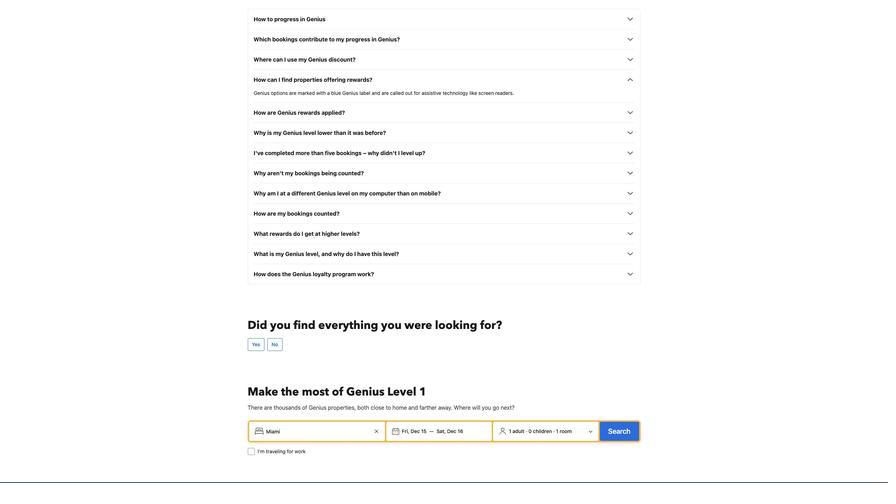 Task type: describe. For each thing, give the bounding box(es) containing it.
fri,
[[402, 429, 409, 435]]

more
[[296, 150, 310, 156]]

work
[[295, 449, 306, 455]]

level
[[387, 385, 416, 400]]

why aren't my bookings being counted? button
[[254, 169, 634, 178]]

there
[[248, 405, 263, 411]]

i've
[[254, 150, 264, 156]]

are for how are my bookings counted?
[[267, 211, 276, 217]]

i inside what is my genius level, and why do i have this level? dropdown button
[[354, 251, 356, 258]]

am
[[267, 191, 276, 197]]

is for what
[[270, 251, 274, 258]]

properties,
[[328, 405, 356, 411]]

in inside dropdown button
[[372, 36, 377, 43]]

where can i use my genius discount? button
[[254, 55, 634, 64]]

contribute
[[299, 36, 328, 43]]

make
[[248, 385, 278, 400]]

program
[[332, 271, 356, 278]]

genius?
[[378, 36, 400, 43]]

why is my genius level lower than it was before? button
[[254, 129, 634, 137]]

rewards?
[[347, 77, 372, 83]]

search
[[608, 428, 631, 436]]

before?
[[365, 130, 386, 136]]

loyalty
[[313, 271, 331, 278]]

do inside dropdown button
[[293, 231, 300, 237]]

bookings inside "dropdown button"
[[336, 150, 362, 156]]

traveling
[[266, 449, 286, 455]]

1 on from the left
[[351, 191, 358, 197]]

how are my bookings counted?
[[254, 211, 340, 217]]

i inside what rewards do i get at higher levels? dropdown button
[[302, 231, 303, 237]]

five
[[325, 150, 335, 156]]

where inside where can i use my genius discount? dropdown button
[[254, 56, 272, 63]]

how for how are my bookings counted?
[[254, 211, 266, 217]]

of for most
[[332, 385, 344, 400]]

genius inside where can i use my genius discount? dropdown button
[[308, 56, 327, 63]]

i'm
[[258, 449, 265, 455]]

a inside dropdown button
[[287, 191, 290, 197]]

out
[[405, 90, 413, 96]]

what is my genius level, and why do i have this level?
[[254, 251, 399, 258]]

why for why aren't my bookings being counted?
[[254, 170, 266, 177]]

0 vertical spatial and
[[372, 90, 380, 96]]

my inside the how are my bookings counted? dropdown button
[[278, 211, 286, 217]]

like
[[470, 90, 477, 96]]

work?
[[357, 271, 374, 278]]

are left called
[[382, 90, 389, 96]]

completed
[[265, 150, 294, 156]]

1 horizontal spatial you
[[381, 318, 402, 334]]

15
[[421, 429, 427, 435]]

genius options are marked with a blue genius label and are called out for assistive technology like screen readers.
[[254, 90, 514, 96]]

which
[[254, 36, 271, 43]]

my inside why is my genius level lower than it was before? dropdown button
[[273, 130, 282, 136]]

0 horizontal spatial for
[[287, 449, 293, 455]]

find inside dropdown button
[[282, 77, 292, 83]]

16
[[458, 429, 463, 435]]

options
[[271, 90, 288, 96]]

blue
[[331, 90, 341, 96]]

mobile?
[[419, 191, 441, 197]]

at inside dropdown button
[[280, 191, 286, 197]]

what rewards do i get at higher levels?
[[254, 231, 360, 237]]

1 adult · 0 children · 1 room button
[[496, 425, 595, 439]]

both
[[357, 405, 369, 411]]

level,
[[306, 251, 320, 258]]

aren't
[[267, 170, 284, 177]]

genius inside how to progress in genius "dropdown button"
[[307, 16, 326, 22]]

how does the genius loyalty program work? button
[[254, 270, 634, 279]]

counted? inside 'dropdown button'
[[338, 170, 364, 177]]

1 vertical spatial the
[[281, 385, 299, 400]]

will
[[472, 405, 480, 411]]

my inside why am i at a different genius level on my computer than on mobile? dropdown button
[[360, 191, 368, 197]]

get
[[305, 231, 314, 237]]

lower
[[317, 130, 333, 136]]

have
[[357, 251, 370, 258]]

0 vertical spatial level
[[303, 130, 316, 136]]

genius left options
[[254, 90, 270, 96]]

1 dec from the left
[[411, 429, 420, 435]]

can for where
[[273, 56, 283, 63]]

i've completed more than five bookings – why didn't i level up?
[[254, 150, 425, 156]]

level?
[[383, 251, 399, 258]]

adult
[[513, 429, 524, 435]]

different
[[292, 191, 316, 197]]

being
[[321, 170, 337, 177]]

2 horizontal spatial and
[[408, 405, 418, 411]]

how for how can i find properties offering rewards?
[[254, 77, 266, 83]]

room
[[560, 429, 572, 435]]

higher
[[322, 231, 340, 237]]

how are my bookings counted? button
[[254, 210, 634, 218]]

my inside what is my genius level, and why do i have this level? dropdown button
[[276, 251, 284, 258]]

use
[[287, 56, 297, 63]]

technology
[[443, 90, 468, 96]]

away.
[[438, 405, 452, 411]]

why is my genius level lower than it was before?
[[254, 130, 386, 136]]

what is my genius level, and why do i have this level? button
[[254, 250, 634, 259]]

2 dec from the left
[[447, 429, 456, 435]]

2 horizontal spatial you
[[482, 405, 491, 411]]

bookings inside dropdown button
[[287, 211, 313, 217]]

and inside dropdown button
[[322, 251, 332, 258]]

what for what rewards do i get at higher levels?
[[254, 231, 268, 237]]

my inside why aren't my bookings being counted? 'dropdown button'
[[285, 170, 293, 177]]

bookings inside dropdown button
[[272, 36, 298, 43]]

why for why am i at a different genius level on my computer than on mobile?
[[254, 191, 266, 197]]

screen
[[479, 90, 494, 96]]

next?
[[501, 405, 515, 411]]

applied?
[[322, 110, 345, 116]]

genius down most
[[309, 405, 327, 411]]

rewards inside what rewards do i get at higher levels? dropdown button
[[270, 231, 292, 237]]

thousands
[[274, 405, 301, 411]]

how are genius rewards applied?
[[254, 110, 345, 116]]



Task type: vqa. For each thing, say whether or not it's contained in the screenshot.
are related to There are thousands of Genius properties, both close to home and farther away. Where will you go next?
yes



Task type: locate. For each thing, give the bounding box(es) containing it.
why inside what is my genius level, and why do i have this level? dropdown button
[[333, 251, 345, 258]]

why for why is my genius level lower than it was before?
[[254, 130, 266, 136]]

1 vertical spatial at
[[315, 231, 321, 237]]

my up discount?
[[336, 36, 344, 43]]

levels?
[[341, 231, 360, 237]]

why inside i've completed more than five bookings – why didn't i level up? "dropdown button"
[[368, 150, 379, 156]]

didn't
[[381, 150, 397, 156]]

do left have
[[346, 251, 353, 258]]

to right contribute
[[329, 36, 335, 43]]

was
[[353, 130, 364, 136]]

0 horizontal spatial you
[[270, 318, 291, 334]]

why inside 'dropdown button'
[[254, 170, 266, 177]]

genius inside what is my genius level, and why do i have this level? dropdown button
[[285, 251, 304, 258]]

there are thousands of genius properties, both close to home and farther away. where will you go next?
[[248, 405, 515, 411]]

genius inside why am i at a different genius level on my computer than on mobile? dropdown button
[[317, 191, 336, 197]]

i left use
[[284, 56, 286, 63]]

0 horizontal spatial where
[[254, 56, 272, 63]]

a left different
[[287, 191, 290, 197]]

you left "were"
[[381, 318, 402, 334]]

1 vertical spatial counted?
[[314, 211, 340, 217]]

on left mobile?
[[411, 191, 418, 197]]

fri, dec 15 button
[[399, 426, 430, 438]]

0 horizontal spatial at
[[280, 191, 286, 197]]

genius right 'blue'
[[342, 90, 358, 96]]

are
[[289, 90, 296, 96], [382, 90, 389, 96], [267, 110, 276, 116], [267, 211, 276, 217], [264, 405, 272, 411]]

0 horizontal spatial level
[[303, 130, 316, 136]]

i
[[284, 56, 286, 63], [279, 77, 280, 83], [398, 150, 400, 156], [277, 191, 279, 197], [302, 231, 303, 237], [354, 251, 356, 258]]

how to progress in genius button
[[254, 15, 634, 24]]

my up 'does'
[[276, 251, 284, 258]]

1 horizontal spatial where
[[454, 405, 471, 411]]

genius left level,
[[285, 251, 304, 258]]

0 horizontal spatial find
[[282, 77, 292, 83]]

0 vertical spatial at
[[280, 191, 286, 197]]

0 vertical spatial can
[[273, 56, 283, 63]]

why up i've
[[254, 130, 266, 136]]

genius left loyalty
[[292, 271, 311, 278]]

my inside where can i use my genius discount? dropdown button
[[299, 56, 307, 63]]

1 vertical spatial rewards
[[270, 231, 292, 237]]

at right am
[[280, 191, 286, 197]]

why aren't my bookings being counted?
[[254, 170, 364, 177]]

1 for 1 adult · 0 children · 1 room
[[556, 429, 558, 435]]

dec left the 16 at the right bottom of the page
[[447, 429, 456, 435]]

search button
[[600, 422, 639, 442]]

i inside i've completed more than five bookings – why didn't i level up? "dropdown button"
[[398, 150, 400, 156]]

why up program
[[333, 251, 345, 258]]

i inside why am i at a different genius level on my computer than on mobile? dropdown button
[[277, 191, 279, 197]]

than left it
[[334, 130, 346, 136]]

i'm traveling for work
[[258, 449, 306, 455]]

1 vertical spatial why
[[333, 251, 345, 258]]

are inside dropdown button
[[267, 110, 276, 116]]

can for how
[[267, 77, 277, 83]]

1 vertical spatial than
[[311, 150, 324, 156]]

1 vertical spatial a
[[287, 191, 290, 197]]

1 left room
[[556, 429, 558, 435]]

genius down being at the left top of page
[[317, 191, 336, 197]]

0 horizontal spatial ·
[[526, 429, 527, 435]]

how for how to progress in genius
[[254, 16, 266, 22]]

progress inside dropdown button
[[346, 36, 370, 43]]

1 vertical spatial and
[[322, 251, 332, 258]]

1 horizontal spatial a
[[327, 90, 330, 96]]

1 vertical spatial to
[[329, 36, 335, 43]]

counted? inside dropdown button
[[314, 211, 340, 217]]

label
[[360, 90, 370, 96]]

1 horizontal spatial do
[[346, 251, 353, 258]]

0 vertical spatial what
[[254, 231, 268, 237]]

is
[[267, 130, 272, 136], [270, 251, 274, 258]]

0 vertical spatial than
[[334, 130, 346, 136]]

did you find everything you were looking for?
[[248, 318, 502, 334]]

a right with
[[327, 90, 330, 96]]

5 how from the top
[[254, 271, 266, 278]]

0 horizontal spatial progress
[[274, 16, 299, 22]]

0 vertical spatial is
[[267, 130, 272, 136]]

my right use
[[299, 56, 307, 63]]

what inside dropdown button
[[254, 251, 268, 258]]

why left am
[[254, 191, 266, 197]]

the up "thousands"
[[281, 385, 299, 400]]

assistive
[[422, 90, 441, 96]]

1 horizontal spatial 1
[[509, 429, 511, 435]]

genius down options
[[278, 110, 297, 116]]

are for how are genius rewards applied?
[[267, 110, 276, 116]]

where left will
[[454, 405, 471, 411]]

0 vertical spatial to
[[267, 16, 273, 22]]

go
[[493, 405, 499, 411]]

2 on from the left
[[411, 191, 418, 197]]

0 horizontal spatial why
[[333, 251, 345, 258]]

0 vertical spatial progress
[[274, 16, 299, 22]]

bookings inside 'dropdown button'
[[295, 170, 320, 177]]

my up what rewards do i get at higher levels?
[[278, 211, 286, 217]]

1 how from the top
[[254, 16, 266, 22]]

i inside how can i find properties offering rewards? dropdown button
[[279, 77, 280, 83]]

dec left 15
[[411, 429, 420, 435]]

0 horizontal spatial 1
[[419, 385, 427, 400]]

do inside dropdown button
[[346, 251, 353, 258]]

how can i find properties offering rewards? button
[[254, 76, 634, 84]]

2 vertical spatial why
[[254, 191, 266, 197]]

why left aren't at the left top
[[254, 170, 266, 177]]

are right there
[[264, 405, 272, 411]]

to
[[267, 16, 273, 22], [329, 36, 335, 43], [386, 405, 391, 411]]

counted? up why am i at a different genius level on my computer than on mobile?
[[338, 170, 364, 177]]

0 vertical spatial counted?
[[338, 170, 364, 177]]

do left get
[[293, 231, 300, 237]]

properties
[[294, 77, 322, 83]]

genius down how are genius rewards applied?
[[283, 130, 302, 136]]

sat,
[[437, 429, 446, 435]]

is for why
[[267, 130, 272, 136]]

genius inside dropdown button
[[292, 271, 311, 278]]

0 vertical spatial in
[[300, 16, 305, 22]]

1 adult · 0 children · 1 room
[[509, 429, 572, 435]]

where down the which
[[254, 56, 272, 63]]

than right 'computer'
[[397, 191, 410, 197]]

0 horizontal spatial of
[[302, 405, 307, 411]]

the inside dropdown button
[[282, 271, 291, 278]]

2 how from the top
[[254, 77, 266, 83]]

0 horizontal spatial rewards
[[270, 231, 292, 237]]

1 what from the top
[[254, 231, 268, 237]]

how for how does the genius loyalty program work?
[[254, 271, 266, 278]]

can inside dropdown button
[[267, 77, 277, 83]]

0 horizontal spatial dec
[[411, 429, 420, 435]]

0 horizontal spatial a
[[287, 191, 290, 197]]

1 · from the left
[[526, 429, 527, 435]]

home
[[392, 405, 407, 411]]

2 vertical spatial and
[[408, 405, 418, 411]]

· left '0'
[[526, 429, 527, 435]]

what rewards do i get at higher levels? button
[[254, 230, 634, 238]]

it
[[348, 130, 351, 136]]

to up the which
[[267, 16, 273, 22]]

2 what from the top
[[254, 251, 268, 258]]

you up no
[[270, 318, 291, 334]]

can inside dropdown button
[[273, 56, 283, 63]]

0 horizontal spatial to
[[267, 16, 273, 22]]

1 horizontal spatial why
[[368, 150, 379, 156]]

marked
[[298, 90, 315, 96]]

at inside dropdown button
[[315, 231, 321, 237]]

are down am
[[267, 211, 276, 217]]

0 vertical spatial of
[[332, 385, 344, 400]]

than
[[334, 130, 346, 136], [311, 150, 324, 156], [397, 191, 410, 197]]

1 horizontal spatial dec
[[447, 429, 456, 435]]

discount?
[[329, 56, 356, 63]]

i right am
[[277, 191, 279, 197]]

what for what is my genius level, and why do i have this level?
[[254, 251, 268, 258]]

are right options
[[289, 90, 296, 96]]

this
[[372, 251, 382, 258]]

0 vertical spatial a
[[327, 90, 330, 96]]

in up contribute
[[300, 16, 305, 22]]

and right level,
[[322, 251, 332, 258]]

2 horizontal spatial level
[[401, 150, 414, 156]]

Where are you going? field
[[263, 426, 372, 438]]

i've completed more than five bookings – why didn't i level up? button
[[254, 149, 634, 158]]

why right –
[[368, 150, 379, 156]]

i up options
[[279, 77, 280, 83]]

i inside where can i use my genius discount? dropdown button
[[284, 56, 286, 63]]

how
[[254, 16, 266, 22], [254, 77, 266, 83], [254, 110, 266, 116], [254, 211, 266, 217], [254, 271, 266, 278]]

0 vertical spatial do
[[293, 231, 300, 237]]

the
[[282, 271, 291, 278], [281, 385, 299, 400]]

dec
[[411, 429, 420, 435], [447, 429, 456, 435]]

i right didn't
[[398, 150, 400, 156]]

close
[[371, 405, 384, 411]]

how inside dropdown button
[[254, 211, 266, 217]]

fri, dec 15 — sat, dec 16
[[402, 429, 463, 435]]

1 vertical spatial can
[[267, 77, 277, 83]]

2 horizontal spatial 1
[[556, 429, 558, 435]]

were
[[405, 318, 432, 334]]

how inside "dropdown button"
[[254, 16, 266, 22]]

why
[[254, 130, 266, 136], [254, 170, 266, 177], [254, 191, 266, 197]]

3 why from the top
[[254, 191, 266, 197]]

for?
[[480, 318, 502, 334]]

1 for make the most of genius level 1
[[419, 385, 427, 400]]

of up properties,
[[332, 385, 344, 400]]

do
[[293, 231, 300, 237], [346, 251, 353, 258]]

0 vertical spatial why
[[254, 130, 266, 136]]

1 why from the top
[[254, 130, 266, 136]]

0 vertical spatial for
[[414, 90, 420, 96]]

1 horizontal spatial on
[[411, 191, 418, 197]]

at right get
[[315, 231, 321, 237]]

1 horizontal spatial rewards
[[298, 110, 320, 116]]

how for how are genius rewards applied?
[[254, 110, 266, 116]]

1 vertical spatial where
[[454, 405, 471, 411]]

genius inside how are genius rewards applied? dropdown button
[[278, 110, 297, 116]]

readers.
[[495, 90, 514, 96]]

how are genius rewards applied? button
[[254, 109, 634, 117]]

of
[[332, 385, 344, 400], [302, 405, 307, 411]]

0 horizontal spatial on
[[351, 191, 358, 197]]

why am i at a different genius level on my computer than on mobile?
[[254, 191, 441, 197]]

genius up contribute
[[307, 16, 326, 22]]

·
[[526, 429, 527, 435], [553, 429, 555, 435]]

to right close
[[386, 405, 391, 411]]

offering
[[324, 77, 346, 83]]

can up options
[[267, 77, 277, 83]]

you left go
[[482, 405, 491, 411]]

1 horizontal spatial in
[[372, 36, 377, 43]]

1 vertical spatial level
[[401, 150, 414, 156]]

1 vertical spatial do
[[346, 251, 353, 258]]

genius up both
[[346, 385, 385, 400]]

1 horizontal spatial progress
[[346, 36, 370, 43]]

sat, dec 16 button
[[434, 426, 466, 438]]

is up 'does'
[[270, 251, 274, 258]]

1 horizontal spatial find
[[294, 318, 316, 334]]

yes button
[[248, 339, 264, 351]]

rewards
[[298, 110, 320, 116], [270, 231, 292, 237]]

genius inside why is my genius level lower than it was before? dropdown button
[[283, 130, 302, 136]]

is up completed
[[267, 130, 272, 136]]

0 horizontal spatial than
[[311, 150, 324, 156]]

1 up "farther"
[[419, 385, 427, 400]]

than inside why is my genius level lower than it was before? dropdown button
[[334, 130, 346, 136]]

to inside dropdown button
[[329, 36, 335, 43]]

children
[[533, 429, 552, 435]]

are for there are thousands of genius properties, both close to home and farther away. where will you go next?
[[264, 405, 272, 411]]

0 horizontal spatial in
[[300, 16, 305, 22]]

which bookings contribute to my progress in genius? button
[[254, 35, 634, 44]]

my inside the which bookings contribute to my progress in genius? dropdown button
[[336, 36, 344, 43]]

footer
[[0, 483, 888, 484]]

1 vertical spatial is
[[270, 251, 274, 258]]

4 how from the top
[[254, 211, 266, 217]]

0 vertical spatial rewards
[[298, 110, 320, 116]]

3 how from the top
[[254, 110, 266, 116]]

my right aren't at the left top
[[285, 170, 293, 177]]

progress inside "dropdown button"
[[274, 16, 299, 22]]

are inside dropdown button
[[267, 211, 276, 217]]

did
[[248, 318, 267, 334]]

1 vertical spatial in
[[372, 36, 377, 43]]

in left the genius?
[[372, 36, 377, 43]]

counted?
[[338, 170, 364, 177], [314, 211, 340, 217]]

in
[[300, 16, 305, 22], [372, 36, 377, 43]]

of right "thousands"
[[302, 405, 307, 411]]

than inside why am i at a different genius level on my computer than on mobile? dropdown button
[[397, 191, 410, 197]]

1 horizontal spatial level
[[337, 191, 350, 197]]

–
[[363, 150, 366, 156]]

0
[[529, 429, 532, 435]]

why am i at a different genius level on my computer than on mobile? button
[[254, 189, 634, 198]]

genius down contribute
[[308, 56, 327, 63]]

where can i use my genius discount?
[[254, 56, 356, 63]]

bookings down different
[[287, 211, 313, 217]]

0 vertical spatial find
[[282, 77, 292, 83]]

counted? up the higher
[[314, 211, 340, 217]]

0 vertical spatial where
[[254, 56, 272, 63]]

and right the label
[[372, 90, 380, 96]]

0 horizontal spatial do
[[293, 231, 300, 237]]

1 vertical spatial progress
[[346, 36, 370, 43]]

1 vertical spatial of
[[302, 405, 307, 411]]

1 horizontal spatial at
[[315, 231, 321, 237]]

everything
[[318, 318, 378, 334]]

1 vertical spatial why
[[254, 170, 266, 177]]

at
[[280, 191, 286, 197], [315, 231, 321, 237]]

on left 'computer'
[[351, 191, 358, 197]]

how inside dropdown button
[[254, 271, 266, 278]]

are down options
[[267, 110, 276, 116]]

up?
[[415, 150, 425, 156]]

0 vertical spatial why
[[368, 150, 379, 156]]

what
[[254, 231, 268, 237], [254, 251, 268, 258]]

2 horizontal spatial than
[[397, 191, 410, 197]]

rewards inside how are genius rewards applied? dropdown button
[[298, 110, 320, 116]]

the right 'does'
[[282, 271, 291, 278]]

in inside "dropdown button"
[[300, 16, 305, 22]]

· right "children"
[[553, 429, 555, 435]]

looking
[[435, 318, 477, 334]]

for left the work
[[287, 449, 293, 455]]

i left have
[[354, 251, 356, 258]]

most
[[302, 385, 329, 400]]

bookings down how to progress in genius
[[272, 36, 298, 43]]

0 horizontal spatial and
[[322, 251, 332, 258]]

rewards down "how are my bookings counted?"
[[270, 231, 292, 237]]

1 horizontal spatial of
[[332, 385, 344, 400]]

which bookings contribute to my progress in genius?
[[254, 36, 400, 43]]

called
[[390, 90, 404, 96]]

than left the five
[[311, 150, 324, 156]]

1 horizontal spatial ·
[[553, 429, 555, 435]]

rewards down the marked
[[298, 110, 320, 116]]

can left use
[[273, 56, 283, 63]]

2 · from the left
[[553, 429, 555, 435]]

0 vertical spatial the
[[282, 271, 291, 278]]

1 vertical spatial for
[[287, 449, 293, 455]]

1 vertical spatial what
[[254, 251, 268, 258]]

for right out
[[414, 90, 420, 96]]

2 vertical spatial than
[[397, 191, 410, 197]]

and right home
[[408, 405, 418, 411]]

1 horizontal spatial and
[[372, 90, 380, 96]]

than inside i've completed more than five bookings – why didn't i level up? "dropdown button"
[[311, 150, 324, 156]]

with
[[316, 90, 326, 96]]

why
[[368, 150, 379, 156], [333, 251, 345, 258]]

my up completed
[[273, 130, 282, 136]]

of for thousands
[[302, 405, 307, 411]]

level inside "dropdown button"
[[401, 150, 414, 156]]

no
[[272, 342, 278, 348]]

1 horizontal spatial than
[[334, 130, 346, 136]]

1 vertical spatial find
[[294, 318, 316, 334]]

2 vertical spatial level
[[337, 191, 350, 197]]

my left 'computer'
[[360, 191, 368, 197]]

i left get
[[302, 231, 303, 237]]

computer
[[369, 191, 396, 197]]

1 horizontal spatial for
[[414, 90, 420, 96]]

bookings left –
[[336, 150, 362, 156]]

where
[[254, 56, 272, 63], [454, 405, 471, 411]]

2 vertical spatial to
[[386, 405, 391, 411]]

—
[[430, 429, 434, 435]]

to inside "dropdown button"
[[267, 16, 273, 22]]

2 why from the top
[[254, 170, 266, 177]]

how does the genius loyalty program work?
[[254, 271, 374, 278]]

1 left adult
[[509, 429, 511, 435]]

bookings up different
[[295, 170, 320, 177]]

a
[[327, 90, 330, 96], [287, 191, 290, 197]]

1 horizontal spatial to
[[329, 36, 335, 43]]

what inside dropdown button
[[254, 231, 268, 237]]

2 horizontal spatial to
[[386, 405, 391, 411]]

level
[[303, 130, 316, 136], [401, 150, 414, 156], [337, 191, 350, 197]]



